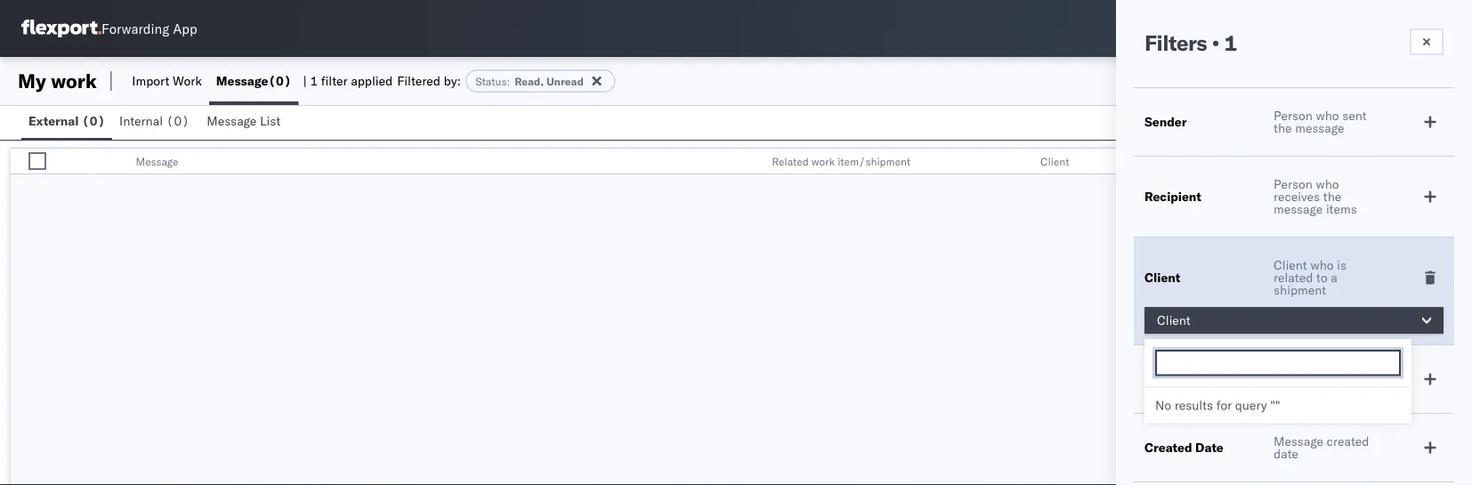 Task type: vqa. For each thing, say whether or not it's contained in the screenshot.
the to the right
yes



Task type: describe. For each thing, give the bounding box(es) containing it.
my work
[[18, 69, 97, 93]]

status
[[476, 74, 507, 88]]

0 vertical spatial 1
[[1224, 29, 1237, 56]]

app
[[173, 20, 197, 37]]

import work
[[132, 73, 202, 89]]

who for sent
[[1316, 108, 1339, 123]]

message for sent
[[1295, 120, 1345, 136]]

search
[[1274, 365, 1313, 381]]

message list
[[207, 113, 281, 129]]

person who sent the message
[[1274, 108, 1367, 136]]

filters • 1
[[1145, 29, 1237, 56]]

list
[[260, 113, 281, 129]]

client who is related to a shipment
[[1274, 257, 1347, 298]]

| 1 filter applied filtered by:
[[303, 73, 461, 89]]

message for message (0)
[[216, 73, 268, 89]]

(0) for internal (0)
[[166, 113, 189, 129]]

1 " from the left
[[1270, 397, 1275, 413]]

(0) for external (0)
[[82, 113, 105, 129]]

forwarding app link
[[21, 20, 197, 37]]

who for is
[[1311, 257, 1334, 273]]

client inside button
[[1157, 312, 1191, 328]]

resize handle column header for related work item/shipment
[[1010, 149, 1032, 175]]

who for receives
[[1316, 176, 1339, 192]]

related
[[1274, 270, 1313, 285]]

import work button
[[125, 57, 209, 105]]

id
[[1330, 377, 1342, 393]]

my
[[18, 69, 46, 93]]

message list button
[[200, 105, 291, 140]]

no
[[1155, 397, 1172, 413]]

created
[[1145, 440, 1192, 455]]

search by shipment id
[[1274, 365, 1342, 393]]

the for person who sent the message
[[1274, 120, 1292, 136]]

person for person who receives the message items
[[1274, 176, 1313, 192]]

(0) for message (0)
[[268, 73, 291, 89]]

internal (0) button
[[112, 105, 200, 140]]

work
[[173, 73, 202, 89]]

filter
[[321, 73, 348, 89]]

•
[[1212, 29, 1220, 56]]

|
[[303, 73, 307, 89]]

1 vertical spatial 1
[[310, 73, 318, 89]]

2 " from the left
[[1275, 397, 1280, 413]]

external (0) button
[[21, 105, 112, 140]]

items
[[1326, 201, 1357, 217]]

applied
[[351, 73, 393, 89]]

message for message created date
[[1274, 434, 1324, 449]]

shipment
[[1145, 371, 1202, 387]]

actions
[[1309, 154, 1346, 168]]

client inside client who is related to a shipment
[[1274, 257, 1307, 273]]

resize handle column header for client
[[1279, 149, 1300, 175]]

external (0)
[[28, 113, 105, 129]]



Task type: locate. For each thing, give the bounding box(es) containing it.
(0) right internal
[[166, 113, 189, 129]]

resize handle column header
[[70, 149, 91, 175], [742, 149, 763, 175], [1010, 149, 1032, 175], [1279, 149, 1300, 175], [1440, 149, 1462, 175]]

message inside message created date
[[1274, 434, 1324, 449]]

shipment left id
[[1274, 377, 1326, 393]]

0 horizontal spatial 1
[[310, 73, 318, 89]]

person up actions
[[1274, 108, 1313, 123]]

external
[[28, 113, 79, 129]]

0 vertical spatial the
[[1274, 120, 1292, 136]]

(0) inside button
[[166, 113, 189, 129]]

None checkbox
[[28, 152, 46, 170]]

who left is
[[1311, 257, 1334, 273]]

message (0)
[[216, 73, 291, 89]]

message inside person who receives the message items
[[1274, 201, 1323, 217]]

message for receives
[[1274, 201, 1323, 217]]

item/shipment
[[838, 154, 911, 168]]

shipment up the client button
[[1274, 282, 1326, 298]]

date
[[1196, 440, 1224, 455]]

client
[[1041, 154, 1069, 168], [1274, 257, 1307, 273], [1145, 270, 1181, 285], [1157, 312, 1191, 328]]

related
[[772, 154, 809, 168]]

forwarding app
[[101, 20, 197, 37]]

to
[[1317, 270, 1328, 285]]

os button
[[1410, 8, 1451, 49]]

sent
[[1343, 108, 1367, 123]]

2 shipment from the top
[[1274, 377, 1326, 393]]

2 resize handle column header from the left
[[742, 149, 763, 175]]

person who receives the message items
[[1274, 176, 1357, 217]]

4 resize handle column header from the left
[[1279, 149, 1300, 175]]

filters
[[1145, 29, 1207, 56]]

1 horizontal spatial work
[[812, 154, 835, 168]]

sender
[[1145, 114, 1187, 130]]

2 person from the top
[[1274, 176, 1313, 192]]

1 person from the top
[[1274, 108, 1313, 123]]

unread
[[546, 74, 584, 88]]

a
[[1331, 270, 1338, 285]]

who inside person who sent the message
[[1316, 108, 1339, 123]]

1 vertical spatial message
[[1274, 201, 1323, 217]]

work
[[51, 69, 97, 93], [812, 154, 835, 168]]

read,
[[515, 74, 544, 88]]

client button
[[1145, 307, 1444, 334]]

1 vertical spatial work
[[812, 154, 835, 168]]

message inside message list button
[[207, 113, 257, 129]]

work for related
[[812, 154, 835, 168]]

"
[[1270, 397, 1275, 413], [1275, 397, 1280, 413]]

message
[[1295, 120, 1345, 136], [1274, 201, 1323, 217]]

for
[[1217, 397, 1232, 413]]

1
[[1224, 29, 1237, 56], [310, 73, 318, 89]]

created date
[[1145, 440, 1224, 455]]

who
[[1316, 108, 1339, 123], [1316, 176, 1339, 192], [1311, 257, 1334, 273]]

Search Shipments (/) text field
[[1131, 15, 1303, 42]]

message inside person who sent the message
[[1295, 120, 1345, 136]]

import
[[132, 73, 169, 89]]

1 vertical spatial the
[[1323, 189, 1342, 204]]

:
[[507, 74, 510, 88]]

the up receives
[[1274, 120, 1292, 136]]

person down actions
[[1274, 176, 1313, 192]]

forwarding
[[101, 20, 169, 37]]

person inside person who receives the message items
[[1274, 176, 1313, 192]]

message down internal (0) button
[[136, 154, 178, 168]]

created
[[1327, 434, 1370, 449]]

person
[[1274, 108, 1313, 123], [1274, 176, 1313, 192]]

(0) right external
[[82, 113, 105, 129]]

0 vertical spatial person
[[1274, 108, 1313, 123]]

None text field
[[1162, 356, 1399, 372]]

work right "related"
[[812, 154, 835, 168]]

receives
[[1274, 189, 1320, 204]]

message created date
[[1274, 434, 1370, 462]]

by
[[1316, 365, 1330, 381]]

shipment inside 'search by shipment id'
[[1274, 377, 1326, 393]]

0 horizontal spatial the
[[1274, 120, 1292, 136]]

message for message
[[136, 154, 178, 168]]

by:
[[444, 73, 461, 89]]

1 vertical spatial who
[[1316, 176, 1339, 192]]

who left 'sent'
[[1316, 108, 1339, 123]]

1 vertical spatial shipment
[[1274, 377, 1326, 393]]

no results for query " "
[[1155, 397, 1280, 413]]

filtered
[[397, 73, 441, 89]]

person for person who sent the message
[[1274, 108, 1313, 123]]

0 horizontal spatial (0)
[[82, 113, 105, 129]]

2 vertical spatial who
[[1311, 257, 1334, 273]]

1 vertical spatial person
[[1274, 176, 1313, 192]]

1 horizontal spatial the
[[1323, 189, 1342, 204]]

date
[[1274, 446, 1299, 462]]

the right receives
[[1323, 189, 1342, 204]]

1 shipment from the top
[[1274, 282, 1326, 298]]

0 vertical spatial shipment
[[1274, 282, 1326, 298]]

the for person who receives the message items
[[1323, 189, 1342, 204]]

message left items
[[1274, 201, 1323, 217]]

message
[[216, 73, 268, 89], [207, 113, 257, 129], [136, 154, 178, 168], [1274, 434, 1324, 449]]

shipment
[[1274, 282, 1326, 298], [1274, 377, 1326, 393]]

0 vertical spatial work
[[51, 69, 97, 93]]

0 horizontal spatial work
[[51, 69, 97, 93]]

0 vertical spatial who
[[1316, 108, 1339, 123]]

0 vertical spatial message
[[1295, 120, 1345, 136]]

1 resize handle column header from the left
[[70, 149, 91, 175]]

os
[[1422, 22, 1439, 35]]

is
[[1337, 257, 1347, 273]]

message left the created at right
[[1274, 434, 1324, 449]]

3 resize handle column header from the left
[[1010, 149, 1032, 175]]

message for message list
[[207, 113, 257, 129]]

who down actions
[[1316, 176, 1339, 192]]

(0) left |
[[268, 73, 291, 89]]

flexport. image
[[21, 20, 101, 37]]

recipient
[[1145, 189, 1201, 204]]

who inside client who is related to a shipment
[[1311, 257, 1334, 273]]

the
[[1274, 120, 1292, 136], [1323, 189, 1342, 204]]

status : read, unread
[[476, 74, 584, 88]]

work for my
[[51, 69, 97, 93]]

internal (0)
[[119, 113, 189, 129]]

message up actions
[[1295, 120, 1345, 136]]

shipment inside client who is related to a shipment
[[1274, 282, 1326, 298]]

results
[[1175, 397, 1213, 413]]

(0) inside button
[[82, 113, 105, 129]]

(0)
[[268, 73, 291, 89], [82, 113, 105, 129], [166, 113, 189, 129]]

1 horizontal spatial 1
[[1224, 29, 1237, 56]]

internal
[[119, 113, 163, 129]]

5 resize handle column header from the left
[[1440, 149, 1462, 175]]

who inside person who receives the message items
[[1316, 176, 1339, 192]]

the inside person who sent the message
[[1274, 120, 1292, 136]]

1 horizontal spatial (0)
[[166, 113, 189, 129]]

resize handle column header for actions
[[1440, 149, 1462, 175]]

person inside person who sent the message
[[1274, 108, 1313, 123]]

work up the external (0)
[[51, 69, 97, 93]]

related work item/shipment
[[772, 154, 911, 168]]

query
[[1235, 397, 1267, 413]]

2 horizontal spatial (0)
[[268, 73, 291, 89]]

1 right the •
[[1224, 29, 1237, 56]]

1 right |
[[310, 73, 318, 89]]

the inside person who receives the message items
[[1323, 189, 1342, 204]]

message up message list
[[216, 73, 268, 89]]

message left list
[[207, 113, 257, 129]]

resize handle column header for message
[[742, 149, 763, 175]]



